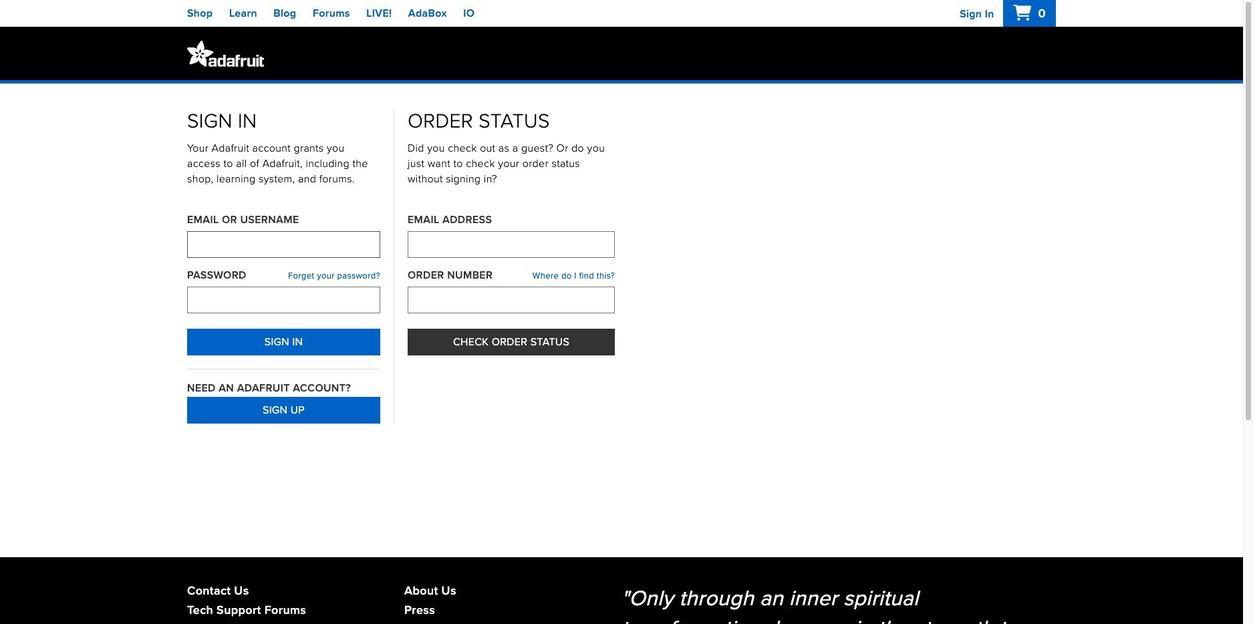 Task type: describe. For each thing, give the bounding box(es) containing it.
adafruit logo image
[[187, 40, 264, 67]]



Task type: vqa. For each thing, say whether or not it's contained in the screenshot.
text field
yes



Task type: locate. For each thing, give the bounding box(es) containing it.
None text field
[[187, 231, 381, 258], [408, 231, 615, 258], [187, 231, 381, 258], [408, 231, 615, 258]]

None submit
[[187, 329, 381, 356], [408, 329, 615, 356], [187, 329, 381, 356], [408, 329, 615, 356]]

None password field
[[187, 287, 381, 314]]

None text field
[[408, 287, 615, 314]]



